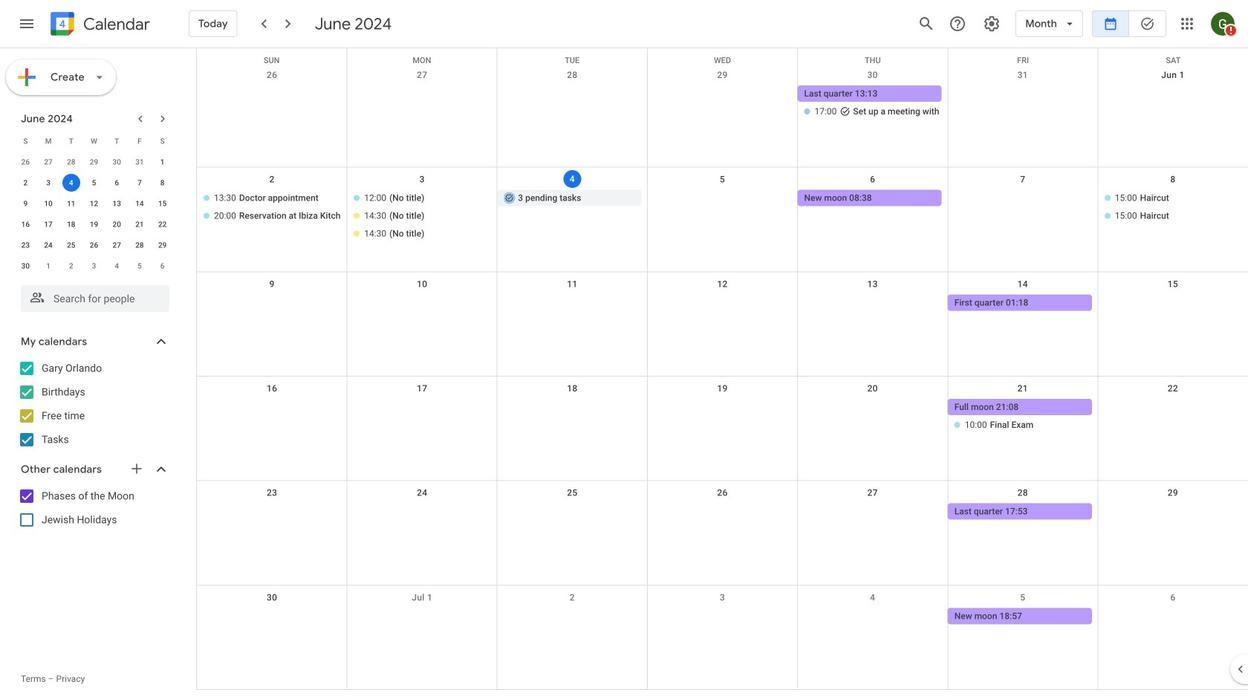 Task type: locate. For each thing, give the bounding box(es) containing it.
29 element
[[154, 236, 171, 254]]

row group
[[14, 152, 174, 277]]

may 29 element
[[85, 153, 103, 171]]

may 28 element
[[62, 153, 80, 171]]

4, today element
[[62, 174, 80, 192]]

18 element
[[62, 216, 80, 233]]

july 2 element
[[62, 257, 80, 275]]

None search field
[[0, 280, 184, 312]]

other calendars list
[[3, 485, 184, 532]]

cell
[[197, 85, 347, 121], [347, 85, 498, 121], [498, 85, 648, 121], [648, 85, 798, 121], [798, 85, 948, 121], [948, 85, 1099, 121], [1099, 85, 1249, 121], [60, 172, 83, 193], [197, 190, 347, 244], [347, 190, 498, 244], [648, 190, 798, 244], [948, 190, 1099, 244], [1099, 190, 1249, 244], [197, 295, 347, 312], [347, 295, 498, 312], [498, 295, 648, 312], [798, 295, 948, 312], [1099, 295, 1249, 312], [197, 399, 347, 435], [347, 399, 498, 435], [498, 399, 648, 435], [798, 399, 948, 435], [948, 399, 1099, 435], [1099, 399, 1249, 435], [197, 504, 347, 522], [347, 504, 498, 522], [498, 504, 648, 522], [798, 504, 948, 522], [1099, 504, 1249, 522], [197, 608, 347, 626], [347, 608, 498, 626], [498, 608, 648, 626], [798, 608, 948, 626], [1099, 608, 1249, 626]]

heading
[[80, 15, 150, 33]]

26 element
[[85, 236, 103, 254]]

16 element
[[17, 216, 34, 233]]

11 element
[[62, 195, 80, 213]]

10 element
[[39, 195, 57, 213]]

row
[[197, 48, 1249, 65], [197, 63, 1249, 168], [14, 131, 174, 152], [14, 152, 174, 172], [197, 168, 1249, 272], [14, 172, 174, 193], [14, 193, 174, 214], [14, 214, 174, 235], [14, 235, 174, 256], [14, 256, 174, 277], [197, 272, 1249, 377], [197, 377, 1249, 481], [197, 481, 1249, 586], [197, 586, 1249, 691]]

9 element
[[17, 195, 34, 213]]

july 1 element
[[39, 257, 57, 275]]

main drawer image
[[18, 15, 36, 33]]

Search for people text field
[[30, 285, 161, 312]]

24 element
[[39, 236, 57, 254]]

add other calendars image
[[129, 462, 144, 477]]

12 element
[[85, 195, 103, 213]]

27 element
[[108, 236, 126, 254]]

june 2024 grid
[[14, 131, 174, 277]]

2 element
[[17, 174, 34, 192]]

22 element
[[154, 216, 171, 233]]

settings menu image
[[984, 15, 1002, 33]]

may 27 element
[[39, 153, 57, 171]]

5 element
[[85, 174, 103, 192]]

28 element
[[131, 236, 149, 254]]

grid
[[196, 48, 1249, 691]]

20 element
[[108, 216, 126, 233]]

may 30 element
[[108, 153, 126, 171]]

may 26 element
[[17, 153, 34, 171]]



Task type: describe. For each thing, give the bounding box(es) containing it.
july 4 element
[[108, 257, 126, 275]]

heading inside calendar element
[[80, 15, 150, 33]]

8 element
[[154, 174, 171, 192]]

3 element
[[39, 174, 57, 192]]

calendar element
[[48, 9, 150, 42]]

25 element
[[62, 236, 80, 254]]

17 element
[[39, 216, 57, 233]]

14 element
[[131, 195, 149, 213]]

13 element
[[108, 195, 126, 213]]

23 element
[[17, 236, 34, 254]]

may 31 element
[[131, 153, 149, 171]]

7 element
[[131, 174, 149, 192]]

july 6 element
[[154, 257, 171, 275]]

1 element
[[154, 153, 171, 171]]

30 element
[[17, 257, 34, 275]]

july 3 element
[[85, 257, 103, 275]]

21 element
[[131, 216, 149, 233]]

my calendars list
[[3, 357, 184, 452]]

15 element
[[154, 195, 171, 213]]

july 5 element
[[131, 257, 149, 275]]

cell inside june 2024 grid
[[60, 172, 83, 193]]

19 element
[[85, 216, 103, 233]]

6 element
[[108, 174, 126, 192]]



Task type: vqa. For each thing, say whether or not it's contained in the screenshot.
February 26 element
no



